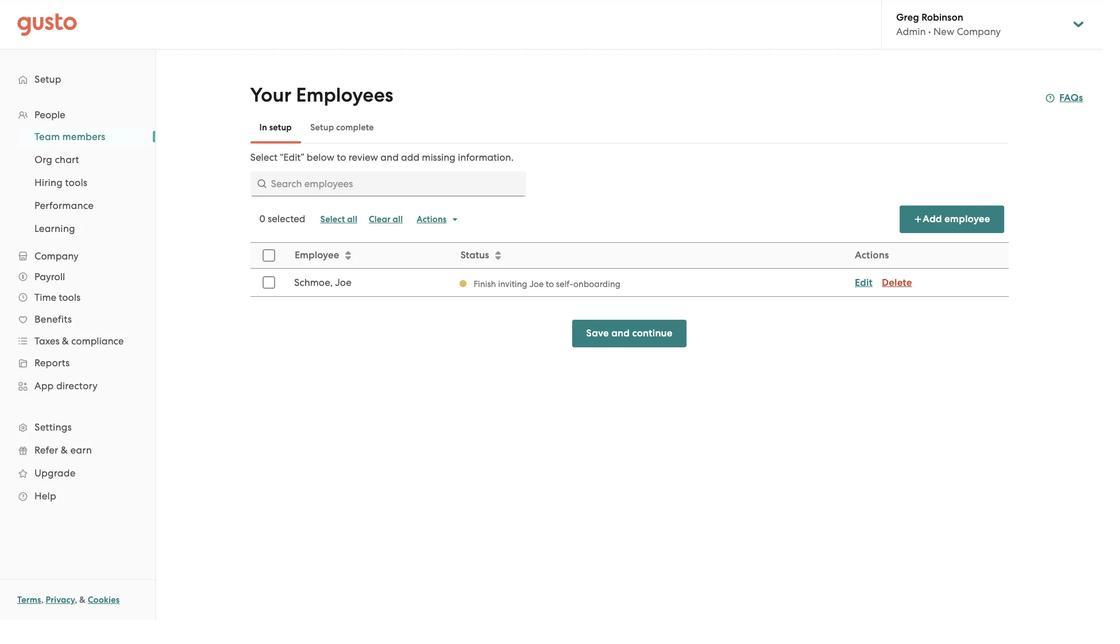 Task type: vqa. For each thing, say whether or not it's contained in the screenshot.
DELETE at top right
yes



Task type: describe. For each thing, give the bounding box(es) containing it.
in setup tab panel
[[250, 151, 1009, 297]]

select all button
[[315, 210, 363, 229]]

inviting
[[498, 279, 527, 289]]

2 vertical spatial &
[[79, 596, 86, 606]]

add
[[923, 213, 943, 225]]

0 selected
[[260, 213, 306, 225]]

setup complete
[[310, 122, 374, 133]]

payroll button
[[11, 267, 144, 287]]

company inside greg robinson admin • new company
[[957, 26, 1002, 37]]

admin
[[897, 26, 926, 37]]

taxes
[[34, 336, 60, 347]]

upgrade link
[[11, 463, 144, 484]]

continue
[[633, 328, 673, 340]]

add employee link
[[900, 206, 1005, 233]]

onboarding
[[574, 279, 621, 289]]

actions inside actions dropdown button
[[417, 214, 447, 225]]

information.
[[458, 152, 514, 163]]

0 horizontal spatial joe
[[335, 277, 351, 289]]

settings link
[[11, 417, 144, 438]]

edit link
[[855, 277, 873, 289]]

settings
[[34, 422, 72, 433]]

2 , from the left
[[75, 596, 77, 606]]

in setup
[[260, 122, 292, 133]]

missing
[[422, 152, 456, 163]]

employees
[[296, 83, 394, 107]]

in
[[260, 122, 267, 133]]

grid containing employee
[[250, 243, 1009, 297]]

app
[[34, 381, 54, 392]]

save
[[587, 328, 609, 340]]

setup for setup
[[34, 74, 61, 85]]

time
[[34, 292, 56, 304]]

greg
[[897, 11, 920, 24]]

list containing people
[[0, 105, 155, 508]]

& for compliance
[[62, 336, 69, 347]]

employee button
[[288, 244, 452, 268]]

team members
[[34, 131, 105, 143]]

list containing team members
[[0, 125, 155, 240]]

refer & earn
[[34, 445, 92, 456]]

setup
[[269, 122, 292, 133]]

your
[[250, 83, 292, 107]]

earn
[[70, 445, 92, 456]]

terms , privacy , & cookies
[[17, 596, 120, 606]]

hiring
[[34, 177, 63, 189]]

1 , from the left
[[41, 596, 44, 606]]

gusto navigation element
[[0, 49, 155, 527]]

schmoe,
[[294, 277, 333, 289]]

Search employees field
[[250, 171, 526, 197]]

company inside dropdown button
[[34, 251, 79, 262]]

save and continue button
[[573, 320, 687, 348]]

select "edit" below to review and add missing information.
[[250, 152, 514, 163]]

terms link
[[17, 596, 41, 606]]

"edit"
[[280, 152, 304, 163]]

privacy link
[[46, 596, 75, 606]]

tools for time tools
[[59, 292, 81, 304]]

select all
[[321, 214, 358, 225]]

to for review
[[337, 152, 346, 163]]

& for earn
[[61, 445, 68, 456]]

time tools button
[[11, 287, 144, 308]]

org chart link
[[21, 149, 144, 170]]

Select all rows on this page checkbox
[[256, 243, 281, 268]]

0 selected status
[[260, 213, 306, 225]]

schmoe, joe
[[294, 277, 351, 289]]

tools for hiring tools
[[65, 177, 88, 189]]

all for select all
[[347, 214, 358, 225]]

self-
[[556, 279, 574, 289]]

select for select all
[[321, 214, 345, 225]]

add
[[401, 152, 420, 163]]

home image
[[17, 13, 77, 36]]

robinson
[[922, 11, 964, 24]]

org
[[34, 154, 52, 166]]

learning link
[[21, 218, 144, 239]]

cookies button
[[88, 594, 120, 608]]

greg robinson admin • new company
[[897, 11, 1002, 37]]

1 horizontal spatial joe
[[529, 279, 544, 289]]

review
[[349, 152, 378, 163]]



Task type: locate. For each thing, give the bounding box(es) containing it.
0 horizontal spatial select
[[250, 152, 278, 163]]

setup inside button
[[310, 122, 334, 133]]

grid
[[250, 243, 1009, 297]]

•
[[929, 26, 932, 37]]

& inside dropdown button
[[62, 336, 69, 347]]

0 vertical spatial &
[[62, 336, 69, 347]]

joe right inviting
[[529, 279, 544, 289]]

1 all from the left
[[347, 214, 358, 225]]

1 vertical spatial company
[[34, 251, 79, 262]]

, left cookies
[[75, 596, 77, 606]]

0 vertical spatial and
[[381, 152, 399, 163]]

1 vertical spatial tools
[[59, 292, 81, 304]]

and inside in setup tab panel
[[381, 152, 399, 163]]

to
[[337, 152, 346, 163], [546, 279, 554, 289]]

1 horizontal spatial setup
[[310, 122, 334, 133]]

actions
[[417, 214, 447, 225], [855, 249, 889, 262]]

finish inviting joe to self-onboarding
[[474, 279, 621, 289]]

employee
[[945, 213, 991, 225]]

, left privacy
[[41, 596, 44, 606]]

setup
[[34, 74, 61, 85], [310, 122, 334, 133]]

setup inside "gusto navigation" element
[[34, 74, 61, 85]]

select up "employee"
[[321, 214, 345, 225]]

1 vertical spatial actions
[[855, 249, 889, 262]]

1 vertical spatial to
[[546, 279, 554, 289]]

company button
[[11, 246, 144, 267]]

benefits link
[[11, 309, 144, 330]]

1 horizontal spatial to
[[546, 279, 554, 289]]

performance link
[[21, 195, 144, 216]]

delete button
[[882, 276, 912, 290]]

time tools
[[34, 292, 81, 304]]

complete
[[336, 122, 374, 133]]

0 vertical spatial company
[[957, 26, 1002, 37]]

setup up below
[[310, 122, 334, 133]]

help
[[34, 491, 56, 502]]

below
[[307, 152, 335, 163]]

taxes & compliance
[[34, 336, 124, 347]]

all left clear
[[347, 214, 358, 225]]

&
[[62, 336, 69, 347], [61, 445, 68, 456], [79, 596, 86, 606]]

payroll
[[34, 271, 65, 283]]

refer & earn link
[[11, 440, 144, 461]]

0 vertical spatial setup
[[34, 74, 61, 85]]

,
[[41, 596, 44, 606], [75, 596, 77, 606]]

team
[[34, 131, 60, 143]]

select left "edit"
[[250, 152, 278, 163]]

all inside clear all button
[[393, 214, 403, 225]]

people button
[[11, 105, 144, 125]]

1 horizontal spatial actions
[[855, 249, 889, 262]]

add employee
[[923, 213, 991, 225]]

and right save
[[612, 328, 630, 340]]

refer
[[34, 445, 58, 456]]

list
[[0, 105, 155, 508], [0, 125, 155, 240]]

company right the new
[[957, 26, 1002, 37]]

0 horizontal spatial ,
[[41, 596, 44, 606]]

tools up performance link
[[65, 177, 88, 189]]

setup complete button
[[301, 114, 383, 141]]

save and continue
[[587, 328, 673, 340]]

upgrade
[[34, 468, 76, 479]]

selected
[[268, 213, 306, 225]]

0 vertical spatial tools
[[65, 177, 88, 189]]

0
[[260, 213, 265, 225]]

joe
[[335, 277, 351, 289], [529, 279, 544, 289]]

delete
[[882, 277, 912, 289]]

employee
[[295, 249, 339, 262]]

clear all
[[369, 214, 403, 225]]

setup up people on the top left of the page
[[34, 74, 61, 85]]

chart
[[55, 154, 79, 166]]

company up payroll
[[34, 251, 79, 262]]

taxes & compliance button
[[11, 331, 144, 352]]

1 vertical spatial and
[[612, 328, 630, 340]]

1 vertical spatial &
[[61, 445, 68, 456]]

and inside button
[[612, 328, 630, 340]]

company
[[957, 26, 1002, 37], [34, 251, 79, 262]]

1 vertical spatial setup
[[310, 122, 334, 133]]

1 list from the top
[[0, 105, 155, 508]]

0 horizontal spatial setup
[[34, 74, 61, 85]]

2 all from the left
[[393, 214, 403, 225]]

1 horizontal spatial and
[[612, 328, 630, 340]]

to right below
[[337, 152, 346, 163]]

joe right schmoe,
[[335, 277, 351, 289]]

help link
[[11, 486, 144, 507]]

0 vertical spatial actions
[[417, 214, 447, 225]]

actions up "edit" link
[[855, 249, 889, 262]]

tools inside dropdown button
[[59, 292, 81, 304]]

& left cookies
[[79, 596, 86, 606]]

performance
[[34, 200, 94, 212]]

in setup button
[[250, 114, 301, 141]]

actions right clear all button
[[417, 214, 447, 225]]

Select row checkbox
[[256, 270, 281, 295]]

& right the "taxes"
[[62, 336, 69, 347]]

1 horizontal spatial ,
[[75, 596, 77, 606]]

employees tab list
[[250, 112, 1009, 144]]

to inside grid
[[546, 279, 554, 289]]

clear
[[369, 214, 391, 225]]

and left add
[[381, 152, 399, 163]]

0 horizontal spatial company
[[34, 251, 79, 262]]

compliance
[[71, 336, 124, 347]]

0 horizontal spatial all
[[347, 214, 358, 225]]

1 horizontal spatial all
[[393, 214, 403, 225]]

members
[[62, 131, 105, 143]]

setup for setup complete
[[310, 122, 334, 133]]

to left self-
[[546, 279, 554, 289]]

app directory
[[34, 381, 98, 392]]

your employees
[[250, 83, 394, 107]]

tools down payroll dropdown button
[[59, 292, 81, 304]]

org chart
[[34, 154, 79, 166]]

tools
[[65, 177, 88, 189], [59, 292, 81, 304]]

faqs
[[1060, 92, 1084, 104]]

actions button
[[411, 210, 465, 229]]

terms
[[17, 596, 41, 606]]

setup link
[[11, 69, 144, 90]]

all
[[347, 214, 358, 225], [393, 214, 403, 225]]

cookies
[[88, 596, 120, 606]]

0 horizontal spatial to
[[337, 152, 346, 163]]

team members link
[[21, 126, 144, 147]]

clear all button
[[363, 210, 409, 229]]

0 horizontal spatial and
[[381, 152, 399, 163]]

privacy
[[46, 596, 75, 606]]

0 vertical spatial to
[[337, 152, 346, 163]]

2 list from the top
[[0, 125, 155, 240]]

select for select "edit" below to review and add missing information.
[[250, 152, 278, 163]]

learning
[[34, 223, 75, 235]]

new
[[934, 26, 955, 37]]

hiring tools
[[34, 177, 88, 189]]

status
[[460, 249, 489, 262]]

all for clear all
[[393, 214, 403, 225]]

all inside select all button
[[347, 214, 358, 225]]

status button
[[454, 244, 848, 268]]

1 vertical spatial select
[[321, 214, 345, 225]]

0 horizontal spatial actions
[[417, 214, 447, 225]]

benefits
[[34, 314, 72, 325]]

to for self-
[[546, 279, 554, 289]]

1 horizontal spatial select
[[321, 214, 345, 225]]

directory
[[56, 381, 98, 392]]

& left earn
[[61, 445, 68, 456]]

faqs button
[[1046, 91, 1084, 105]]

1 horizontal spatial company
[[957, 26, 1002, 37]]

reports link
[[11, 353, 144, 374]]

add employee button
[[900, 206, 1005, 233]]

all right clear
[[393, 214, 403, 225]]

0 vertical spatial select
[[250, 152, 278, 163]]

select inside button
[[321, 214, 345, 225]]

and
[[381, 152, 399, 163], [612, 328, 630, 340]]

reports
[[34, 358, 70, 369]]

app directory link
[[11, 376, 144, 397]]

hiring tools link
[[21, 172, 144, 193]]



